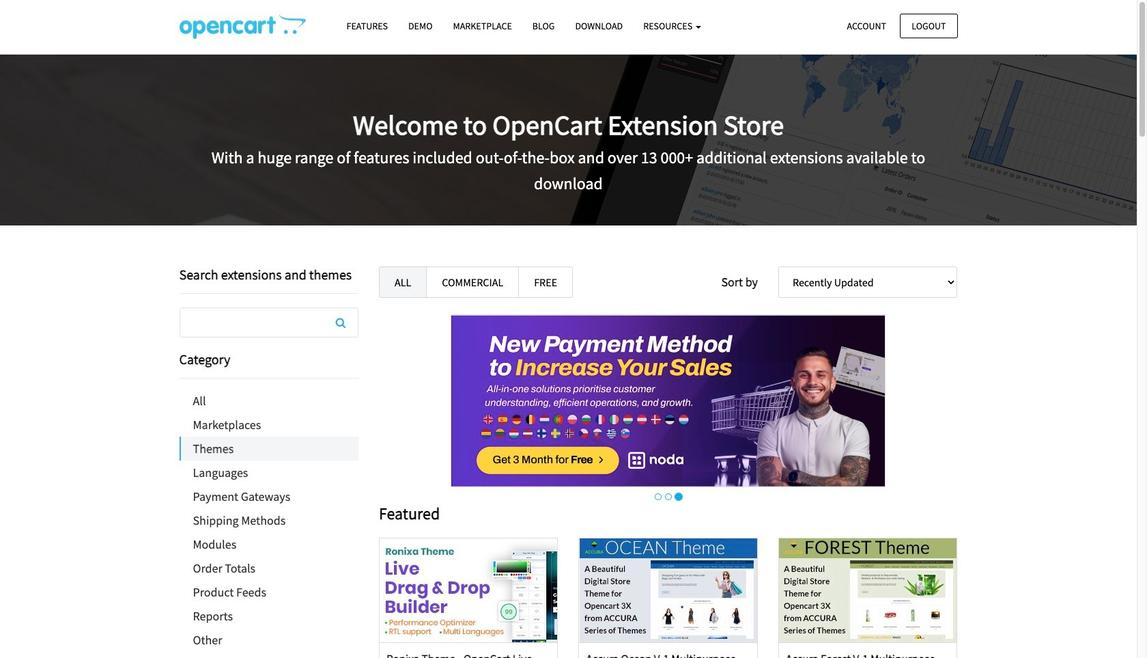 Task type: locate. For each thing, give the bounding box(es) containing it.
None text field
[[180, 308, 358, 337]]

opencart themes image
[[179, 14, 306, 39]]

search image
[[336, 317, 346, 328]]

ronixa theme - opencart live drag and drop page .. image
[[380, 538, 558, 642]]

accura ocean v-1 multipurpose theme image
[[580, 538, 758, 642]]



Task type: describe. For each thing, give the bounding box(es) containing it.
accura forest v-1 multipurpose theme image
[[780, 538, 957, 642]]

node image
[[451, 314, 886, 487]]



Task type: vqa. For each thing, say whether or not it's contained in the screenshot.
Node image
yes



